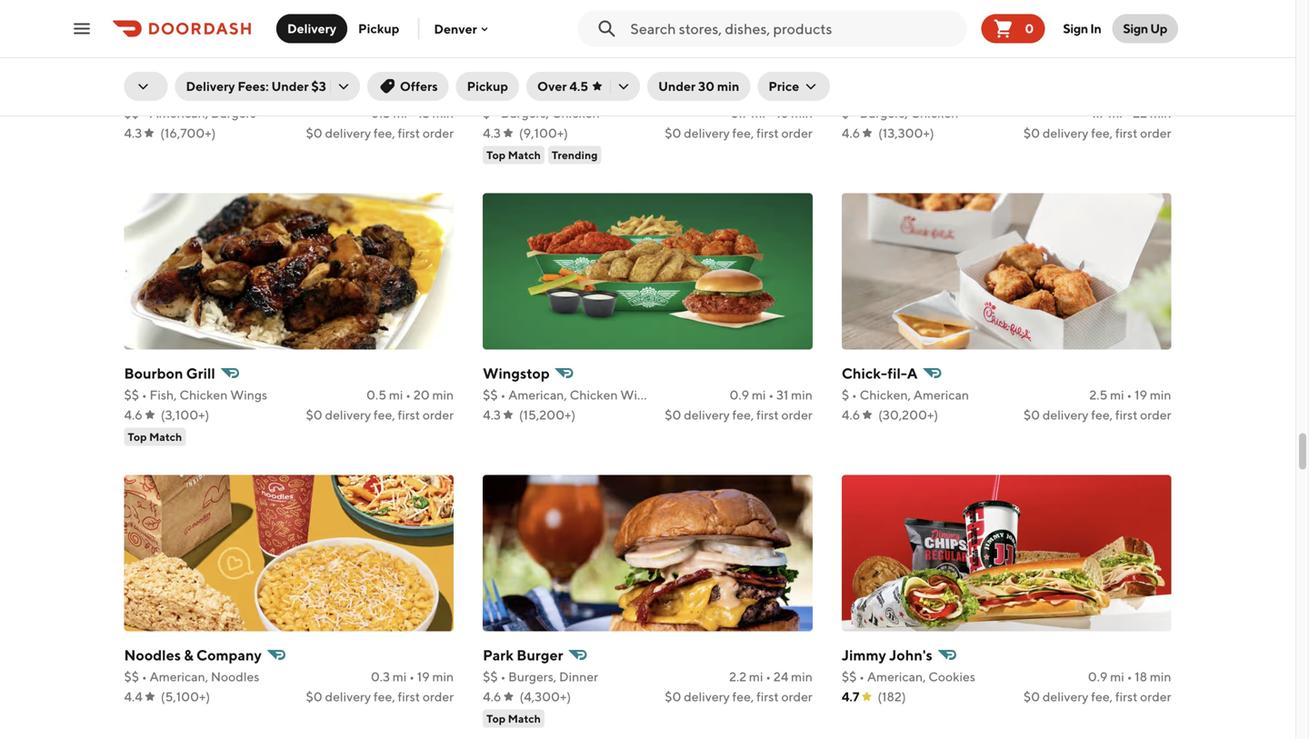 Task type: describe. For each thing, give the bounding box(es) containing it.
fish,
[[150, 387, 177, 402]]

0.9 for jimmy john's
[[1088, 669, 1108, 684]]

delivery for delivery fees: under $3
[[186, 79, 235, 94]]

offers
[[400, 79, 438, 94]]

$$ • american, noodles
[[124, 669, 259, 684]]

• down mcdonald's
[[142, 106, 147, 121]]

$​0 for grill
[[306, 407, 323, 422]]

chicken for wingstop
[[570, 387, 618, 402]]

• left 24
[[766, 669, 771, 684]]

• left 31 on the right bottom of page
[[769, 387, 774, 402]]

delivery for john's
[[1043, 689, 1089, 704]]

order for times
[[782, 126, 813, 141]]

$ for chick-
[[842, 387, 849, 402]]

0.5 mi • 13 min
[[371, 106, 454, 121]]

0 vertical spatial top
[[487, 149, 506, 162]]

(16,700+)
[[160, 126, 216, 141]]

1.7 mi • 22 min
[[1091, 106, 1172, 121]]

2.5 mi • 19 min
[[1090, 387, 1172, 402]]

• left 20
[[406, 387, 411, 402]]

delivery for times
[[684, 126, 730, 141]]

0.3 mi • 19 min
[[371, 669, 454, 684]]

fee, for burger
[[732, 689, 754, 704]]

pickup for pickup button to the right
[[467, 79, 508, 94]]

16
[[776, 106, 789, 121]]

good
[[483, 83, 521, 100]]

4.6 for bourbon grill
[[124, 407, 143, 422]]

in
[[1090, 21, 1101, 36]]

$$ for wingstop
[[483, 387, 498, 402]]

match for park burger
[[508, 713, 541, 725]]

under 30 min button
[[647, 72, 750, 101]]

(15,200+)
[[519, 407, 576, 422]]

park burger
[[483, 647, 563, 664]]

$​0 for john's
[[1024, 689, 1040, 704]]

$​0 delivery fee, first order for times
[[665, 126, 813, 141]]

0.7 mi • 16 min
[[730, 106, 813, 121]]

4.6 for park burger
[[483, 689, 501, 704]]

frozen
[[636, 83, 683, 100]]

0.9 for wingstop
[[730, 387, 749, 402]]

$​0 for &
[[306, 689, 323, 704]]

0 vertical spatial top match
[[487, 149, 541, 162]]

• right 16
[[852, 106, 857, 121]]

wingstop
[[483, 365, 550, 382]]

$$ • burgers, dinner
[[483, 669, 598, 684]]

american, for jimmy john's
[[867, 669, 926, 684]]

up
[[1150, 21, 1167, 36]]

$$ for bourbon grill
[[124, 387, 139, 402]]

park
[[483, 647, 514, 664]]

$​0 delivery fee, first order for fil-
[[1024, 407, 1172, 422]]

chicken for good times burgers & frozen custard
[[552, 106, 600, 121]]

0 vertical spatial &
[[623, 83, 633, 100]]

• down the jimmy
[[859, 669, 865, 684]]

order down the 22
[[1140, 126, 1172, 141]]

• down chick-
[[852, 387, 857, 402]]

$​0 delivery fee, first order down 0.5 mi • 13 min
[[306, 126, 454, 141]]

fee, down 0.5 mi • 13 min
[[374, 126, 395, 141]]

sign up link
[[1112, 14, 1178, 43]]

mi for grill
[[389, 387, 403, 402]]

mi left 31 on the right bottom of page
[[752, 387, 766, 402]]

$​0 for times
[[665, 126, 681, 141]]

0.7
[[730, 106, 749, 121]]

top match for bourbon grill
[[128, 431, 182, 443]]

american, for noodles & company
[[150, 669, 208, 684]]

chicken up (13,300+) at the right
[[910, 106, 959, 121]]

4.3 for mcdonald's
[[124, 126, 142, 141]]

$​0 delivery fee, first order down the 1.7
[[1024, 126, 1172, 141]]

min inside button
[[717, 79, 740, 94]]

first for burger
[[757, 689, 779, 704]]

fee, for fil-
[[1091, 407, 1113, 422]]

delivery for delivery
[[287, 21, 336, 36]]

order for fil-
[[1140, 407, 1172, 422]]

mi for john's
[[1110, 669, 1125, 684]]

$​0 delivery fee, first order down 0.9 mi • 31 min
[[665, 407, 813, 422]]

company
[[196, 647, 262, 664]]

$​0 for fil-
[[1024, 407, 1040, 422]]

20
[[414, 387, 430, 402]]

0.3
[[371, 669, 390, 684]]

mi right the 1.7
[[1109, 106, 1123, 121]]

dinner
[[559, 669, 598, 684]]

order for burger
[[782, 689, 813, 704]]

order down 13
[[423, 126, 454, 141]]

jimmy john's
[[842, 647, 933, 664]]

over
[[537, 79, 567, 94]]

$​0 delivery fee, first order for grill
[[306, 407, 454, 422]]

min for jimmy john's
[[1150, 669, 1172, 684]]

0.5 mi • 20 min
[[366, 387, 454, 402]]

a
[[907, 365, 918, 382]]

1 horizontal spatial burgers
[[567, 83, 620, 100]]

0.9 mi • 31 min
[[730, 387, 813, 402]]

chicken,
[[860, 387, 911, 402]]

denver button
[[434, 21, 492, 36]]

sign for sign up
[[1123, 21, 1148, 36]]

grill
[[186, 365, 215, 382]]

1.7
[[1091, 106, 1106, 121]]

chick-fil-a
[[842, 365, 918, 382]]

chick-
[[842, 365, 888, 382]]

fil-
[[888, 365, 907, 382]]

19 for noodles & company
[[417, 669, 430, 684]]

trending
[[552, 149, 598, 162]]

0 horizontal spatial noodles
[[124, 647, 181, 664]]

(182)
[[878, 689, 906, 704]]

burgers, for burger
[[508, 669, 557, 684]]

min for chick-fil-a
[[1150, 387, 1172, 402]]

fee, for times
[[732, 126, 754, 141]]

bourbon
[[124, 365, 183, 382]]

first for john's
[[1115, 689, 1138, 704]]

fee, down 0.9 mi • 31 min
[[732, 407, 754, 422]]

$ • burgers, chicken for 1.7 mi • 22 min
[[842, 106, 959, 121]]

fee, for john's
[[1091, 689, 1113, 704]]

$​0 delivery fee, first order for &
[[306, 689, 454, 704]]

fee, for &
[[374, 689, 395, 704]]

fee, down the 1.7
[[1091, 126, 1113, 141]]

price
[[769, 79, 799, 94]]

31
[[776, 387, 789, 402]]

24
[[774, 669, 789, 684]]

$3
[[311, 79, 326, 94]]

$$ • fish, chicken wings
[[124, 387, 267, 402]]

denver
[[434, 21, 477, 36]]

delivery for burger
[[684, 689, 730, 704]]

4.4
[[124, 689, 143, 704]]

0.9 mi • 18 min
[[1088, 669, 1172, 684]]

• right 2.5 at the right of page
[[1127, 387, 1132, 402]]

0.5 for mcdonald's
[[371, 106, 391, 121]]

• right 0.3
[[409, 669, 415, 684]]

fee, for grill
[[374, 407, 395, 422]]

min for bourbon grill
[[432, 387, 454, 402]]

first for &
[[398, 689, 420, 704]]

top for bourbon grill
[[128, 431, 147, 443]]

mi for &
[[393, 669, 407, 684]]

order for john's
[[1140, 689, 1172, 704]]

• left 18
[[1127, 669, 1132, 684]]

first for times
[[757, 126, 779, 141]]

custard
[[686, 83, 741, 100]]

burgers, up (13,300+) at the right
[[860, 106, 908, 121]]

min for wingstop
[[791, 387, 813, 402]]



Task type: vqa. For each thing, say whether or not it's contained in the screenshot.
Jimmy John's
yes



Task type: locate. For each thing, give the bounding box(es) containing it.
fee, down 0.5 mi • 20 min
[[374, 407, 395, 422]]

top down 'bourbon' at the left of page
[[128, 431, 147, 443]]

$$ down mcdonald's
[[124, 106, 139, 121]]

0 horizontal spatial pickup button
[[347, 14, 410, 43]]

mi for fil-
[[1110, 387, 1124, 402]]

$ • chicken, american
[[842, 387, 969, 402]]

0 vertical spatial pickup button
[[347, 14, 410, 43]]

0.9 left 18
[[1088, 669, 1108, 684]]

0.9
[[730, 387, 749, 402], [1088, 669, 1108, 684]]

1 horizontal spatial $ • burgers, chicken
[[842, 106, 959, 121]]

chicken down 4.5 in the top of the page
[[552, 106, 600, 121]]

delivery fees: under $3
[[186, 79, 326, 94]]

over 4.5 button
[[526, 72, 640, 101]]

first down "2.5 mi • 19 min" at the right bottom
[[1115, 407, 1138, 422]]

0 button
[[981, 14, 1045, 43]]

1 $ • burgers, chicken from the left
[[483, 106, 600, 121]]

john's
[[889, 647, 933, 664]]

1 horizontal spatial pickup
[[467, 79, 508, 94]]

13
[[418, 106, 430, 121]]

chicken down grill
[[179, 387, 228, 402]]

0 horizontal spatial pickup
[[358, 21, 400, 36]]

0 horizontal spatial under
[[271, 79, 309, 94]]

0 horizontal spatial 0.9
[[730, 387, 749, 402]]

$$ • american, burgers
[[124, 106, 256, 121]]

1 vertical spatial top match
[[128, 431, 182, 443]]

1 horizontal spatial pickup button
[[456, 72, 519, 101]]

price button
[[758, 72, 830, 101]]

$$ for park burger
[[483, 669, 498, 684]]

sign in link
[[1052, 10, 1112, 47]]

min right the 22
[[1150, 106, 1172, 121]]

0 horizontal spatial burgers
[[211, 106, 256, 121]]

min for good times burgers & frozen custard
[[791, 106, 813, 121]]

$​0 delivery fee, first order down 0.5 mi • 20 min
[[306, 407, 454, 422]]

fee, down 2.5 at the right of page
[[1091, 407, 1113, 422]]

top match down (9,100+) at the top left of the page
[[487, 149, 541, 162]]

fee, down 0.3
[[374, 689, 395, 704]]

sign in
[[1063, 21, 1101, 36]]

top match down "(4,300+)"
[[487, 713, 541, 725]]

(4,300+)
[[520, 689, 571, 704]]

mi left 13
[[393, 106, 407, 121]]

min right 24
[[791, 669, 813, 684]]

$​0 for burger
[[665, 689, 681, 704]]

$ • burgers, chicken
[[483, 106, 600, 121], [842, 106, 959, 121]]

min for mcdonald's
[[432, 106, 454, 121]]

burgers, down burger
[[508, 669, 557, 684]]

$​0 delivery fee, first order down 2.5 at the right of page
[[1024, 407, 1172, 422]]

delivery inside button
[[287, 21, 336, 36]]

4.3 for good times burgers & frozen custard
[[483, 126, 501, 141]]

pickup button up 'offers' 'button'
[[347, 14, 410, 43]]

first down '0.7 mi • 16 min'
[[757, 126, 779, 141]]

$$ • american, chicken wings
[[483, 387, 658, 402]]

19 right 2.5 at the right of page
[[1135, 387, 1148, 402]]

first for fil-
[[1115, 407, 1138, 422]]

2.2
[[729, 669, 747, 684]]

offers button
[[367, 72, 449, 101]]

1 vertical spatial match
[[149, 431, 182, 443]]

• left the 22
[[1125, 106, 1131, 121]]

• down good
[[493, 106, 498, 121]]

2.2 mi • 24 min
[[729, 669, 813, 684]]

order for grill
[[423, 407, 454, 422]]

wings for bourbon grill
[[230, 387, 267, 402]]

american, up (182)
[[867, 669, 926, 684]]

19 right 0.3
[[417, 669, 430, 684]]

noodles & company
[[124, 647, 262, 664]]

$ • burgers, chicken for 0.7 mi • 16 min
[[483, 106, 600, 121]]

1 vertical spatial 0.5
[[366, 387, 386, 402]]

1 vertical spatial delivery
[[186, 79, 235, 94]]

good times burgers & frozen custard
[[483, 83, 741, 100]]

2 vertical spatial top match
[[487, 713, 541, 725]]

• left fish,
[[142, 387, 147, 402]]

• left 13
[[410, 106, 415, 121]]

order down 24
[[782, 689, 813, 704]]

$$ for jimmy john's
[[842, 669, 857, 684]]

under
[[271, 79, 309, 94], [658, 79, 696, 94]]

american, for mcdonald's
[[150, 106, 208, 121]]

0 vertical spatial delivery
[[287, 21, 336, 36]]

& up $$ • american, noodles
[[184, 647, 193, 664]]

$$ for mcdonald's
[[124, 106, 139, 121]]

delivery up $3
[[287, 21, 336, 36]]

0 horizontal spatial &
[[184, 647, 193, 664]]

$​0 delivery fee, first order down 2.2
[[665, 689, 813, 704]]

0 vertical spatial pickup
[[358, 21, 400, 36]]

1 wings from the left
[[230, 387, 267, 402]]

order down 18
[[1140, 689, 1172, 704]]

1 horizontal spatial &
[[623, 83, 633, 100]]

$$ down "wingstop"
[[483, 387, 498, 402]]

(30,200+)
[[878, 407, 938, 422]]

2 $ • burgers, chicken from the left
[[842, 106, 959, 121]]

2.5
[[1090, 387, 1108, 402]]

fee, down 0.9 mi • 18 min
[[1091, 689, 1113, 704]]

match down (3,100+)
[[149, 431, 182, 443]]

min right 31 on the right bottom of page
[[791, 387, 813, 402]]

$​0 delivery fee, first order for burger
[[665, 689, 813, 704]]

pickup for leftmost pickup button
[[358, 21, 400, 36]]

0 vertical spatial 19
[[1135, 387, 1148, 402]]

mi right 0.3
[[393, 669, 407, 684]]

american
[[914, 387, 969, 402]]

pickup up 'offers' 'button'
[[358, 21, 400, 36]]

$$ down park
[[483, 669, 498, 684]]

$$ up 4.7
[[842, 669, 857, 684]]

0 vertical spatial match
[[508, 149, 541, 162]]

min right 2.5 at the right of page
[[1150, 387, 1172, 402]]

$$ • american, cookies
[[842, 669, 976, 684]]

min right 0.3
[[432, 669, 454, 684]]

delivery up $$ • american, burgers
[[186, 79, 235, 94]]

0.5
[[371, 106, 391, 121], [366, 387, 386, 402]]

wings for wingstop
[[620, 387, 658, 402]]

4.3 for wingstop
[[483, 407, 501, 422]]

cookies
[[929, 669, 976, 684]]

min right 20
[[432, 387, 454, 402]]

burgers down fees:
[[211, 106, 256, 121]]

4.5
[[570, 79, 588, 94]]

19
[[1135, 387, 1148, 402], [417, 669, 430, 684]]

bourbon grill
[[124, 365, 215, 382]]

order down 31 on the right bottom of page
[[782, 407, 813, 422]]

$​0 delivery fee, first order
[[306, 126, 454, 141], [665, 126, 813, 141], [1024, 126, 1172, 141], [306, 407, 454, 422], [665, 407, 813, 422], [1024, 407, 1172, 422], [306, 689, 454, 704], [665, 689, 813, 704], [1024, 689, 1172, 704]]

first down 0.9 mi • 18 min
[[1115, 689, 1138, 704]]

$ down chick-
[[842, 387, 849, 402]]

min for noodles & company
[[432, 669, 454, 684]]

2 sign from the left
[[1123, 21, 1148, 36]]

min for park burger
[[791, 669, 813, 684]]

top match
[[487, 149, 541, 162], [128, 431, 182, 443], [487, 713, 541, 725]]

1 vertical spatial pickup
[[467, 79, 508, 94]]

fees:
[[238, 79, 269, 94]]

burger
[[517, 647, 563, 664]]

1 under from the left
[[271, 79, 309, 94]]

delivery for fil-
[[1043, 407, 1089, 422]]

19 for chick-fil-a
[[1135, 387, 1148, 402]]

0 horizontal spatial delivery
[[186, 79, 235, 94]]

0 vertical spatial 0.5
[[371, 106, 391, 121]]

0 horizontal spatial $ • burgers, chicken
[[483, 106, 600, 121]]

30
[[698, 79, 715, 94]]

under 30 min
[[658, 79, 740, 94]]

$
[[483, 106, 490, 121], [842, 106, 849, 121], [842, 387, 849, 402]]

top down $$ • burgers, dinner
[[487, 713, 506, 725]]

pickup left times at top
[[467, 79, 508, 94]]

4.3 down "wingstop"
[[483, 407, 501, 422]]

0 vertical spatial 0.9
[[730, 387, 749, 402]]

under inside the under 30 min button
[[658, 79, 696, 94]]

$$ for noodles & company
[[124, 669, 139, 684]]

burgers, for times
[[501, 106, 549, 121]]

mi for times
[[751, 106, 766, 121]]

1 horizontal spatial under
[[658, 79, 696, 94]]

$​0 delivery fee, first order down 0.9 mi • 18 min
[[1024, 689, 1172, 704]]

american, up (5,100+)
[[150, 669, 208, 684]]

1 horizontal spatial sign
[[1123, 21, 1148, 36]]

over 4.5
[[537, 79, 588, 94]]

first for grill
[[398, 407, 420, 422]]

0 horizontal spatial 19
[[417, 669, 430, 684]]

4.3 down mcdonald's
[[124, 126, 142, 141]]

2 vertical spatial top
[[487, 713, 506, 725]]

4.6 left (13,300+) at the right
[[842, 126, 860, 141]]

first down 0.5 mi • 13 min
[[398, 126, 420, 141]]

0 horizontal spatial sign
[[1063, 21, 1088, 36]]

1 sign from the left
[[1063, 21, 1088, 36]]

$​0 delivery fee, first order down 0.7
[[665, 126, 813, 141]]

& left frozen
[[623, 83, 633, 100]]

mi for burger
[[749, 669, 763, 684]]

2 vertical spatial match
[[508, 713, 541, 725]]

0.5 left 20
[[366, 387, 386, 402]]

(13,300+)
[[878, 126, 934, 141]]

$​0 delivery fee, first order for john's
[[1024, 689, 1172, 704]]

sign
[[1063, 21, 1088, 36], [1123, 21, 1148, 36]]

18
[[1135, 669, 1148, 684]]

1 horizontal spatial noodles
[[211, 669, 259, 684]]

1 vertical spatial burgers
[[211, 106, 256, 121]]

2 wings from the left
[[620, 387, 658, 402]]

delivery
[[287, 21, 336, 36], [186, 79, 235, 94]]

4.6
[[842, 126, 860, 141], [124, 407, 143, 422], [842, 407, 860, 422], [483, 689, 501, 704]]

open menu image
[[71, 18, 93, 40]]

first down '1.7 mi • 22 min'
[[1115, 126, 1138, 141]]

noodles up $$ • american, noodles
[[124, 647, 181, 664]]

1 vertical spatial 0.9
[[1088, 669, 1108, 684]]

fee,
[[374, 126, 395, 141], [732, 126, 754, 141], [1091, 126, 1113, 141], [374, 407, 395, 422], [732, 407, 754, 422], [1091, 407, 1113, 422], [374, 689, 395, 704], [732, 689, 754, 704], [1091, 689, 1113, 704]]

top match down (3,100+)
[[128, 431, 182, 443]]

match down "(4,300+)"
[[508, 713, 541, 725]]

jimmy
[[842, 647, 886, 664]]

american, for wingstop
[[508, 387, 567, 402]]

• up 4.4
[[142, 669, 147, 684]]

0.5 down 'offers' 'button'
[[371, 106, 391, 121]]

top match for park burger
[[487, 713, 541, 725]]

4.6 for chick-fil-a
[[842, 407, 860, 422]]

wings
[[230, 387, 267, 402], [620, 387, 658, 402]]

sign for sign in
[[1063, 21, 1088, 36]]

delivery button
[[276, 14, 347, 43]]

match
[[508, 149, 541, 162], [149, 431, 182, 443], [508, 713, 541, 725]]

0 vertical spatial burgers
[[567, 83, 620, 100]]

pickup button left times at top
[[456, 72, 519, 101]]

1 vertical spatial pickup button
[[456, 72, 519, 101]]

sign left up
[[1123, 21, 1148, 36]]

fee, down 0.7
[[732, 126, 754, 141]]

4.7
[[842, 689, 860, 704]]

$ for good
[[483, 106, 490, 121]]

min right 16
[[791, 106, 813, 121]]

$$ down 'bourbon' at the left of page
[[124, 387, 139, 402]]

burgers
[[567, 83, 620, 100], [211, 106, 256, 121]]

sign up
[[1123, 21, 1167, 36]]

first
[[398, 126, 420, 141], [757, 126, 779, 141], [1115, 126, 1138, 141], [398, 407, 420, 422], [757, 407, 779, 422], [1115, 407, 1138, 422], [398, 689, 420, 704], [757, 689, 779, 704], [1115, 689, 1138, 704]]

delivery for grill
[[325, 407, 371, 422]]

times
[[524, 83, 564, 100]]

order
[[423, 126, 454, 141], [782, 126, 813, 141], [1140, 126, 1172, 141], [423, 407, 454, 422], [782, 407, 813, 422], [1140, 407, 1172, 422], [423, 689, 454, 704], [782, 689, 813, 704], [1140, 689, 1172, 704]]

1 horizontal spatial delivery
[[287, 21, 336, 36]]

• down park
[[501, 669, 506, 684]]

first down 0.3 mi • 19 min
[[398, 689, 420, 704]]

1 horizontal spatial wings
[[620, 387, 658, 402]]

1 horizontal spatial 0.9
[[1088, 669, 1108, 684]]

1 horizontal spatial 19
[[1135, 387, 1148, 402]]

$ down good
[[483, 106, 490, 121]]

order down 16
[[782, 126, 813, 141]]

first down 0.9 mi • 31 min
[[757, 407, 779, 422]]

2 under from the left
[[658, 79, 696, 94]]

4.3
[[124, 126, 142, 141], [483, 126, 501, 141], [483, 407, 501, 422]]

22
[[1133, 106, 1148, 121]]

$ right 16
[[842, 106, 849, 121]]

1 vertical spatial 19
[[417, 669, 430, 684]]

(5,100+)
[[161, 689, 210, 704]]

order down "2.5 mi • 19 min" at the right bottom
[[1140, 407, 1172, 422]]

match down (9,100+) at the top left of the page
[[508, 149, 541, 162]]

• left 16
[[768, 106, 773, 121]]

0.5 for bourbon grill
[[366, 387, 386, 402]]

1 vertical spatial top
[[128, 431, 147, 443]]

1 vertical spatial noodles
[[211, 669, 259, 684]]

1 vertical spatial &
[[184, 647, 193, 664]]

mi left 20
[[389, 387, 403, 402]]

order for &
[[423, 689, 454, 704]]

order down 0.3 mi • 19 min
[[423, 689, 454, 704]]

first down 0.5 mi • 20 min
[[398, 407, 420, 422]]

4.3 down good
[[483, 126, 501, 141]]

mcdonald's
[[124, 83, 204, 100]]

$$ up 4.4
[[124, 669, 139, 684]]

&
[[623, 83, 633, 100], [184, 647, 193, 664]]

delivery for &
[[325, 689, 371, 704]]

Store search: begin typing to search for stores available on DoorDash text field
[[630, 19, 960, 39]]

0 horizontal spatial wings
[[230, 387, 267, 402]]

sign left in
[[1063, 21, 1088, 36]]

top for park burger
[[487, 713, 506, 725]]

mi right 2.2
[[749, 669, 763, 684]]

• down "wingstop"
[[501, 387, 506, 402]]

0 vertical spatial noodles
[[124, 647, 181, 664]]

(3,100+)
[[161, 407, 209, 422]]

(9,100+)
[[519, 126, 568, 141]]

0.9 left 31 on the right bottom of page
[[730, 387, 749, 402]]

0
[[1025, 21, 1034, 36]]

match for bourbon grill
[[149, 431, 182, 443]]

chicken for bourbon grill
[[179, 387, 228, 402]]

4.6 down chicken, at bottom
[[842, 407, 860, 422]]



